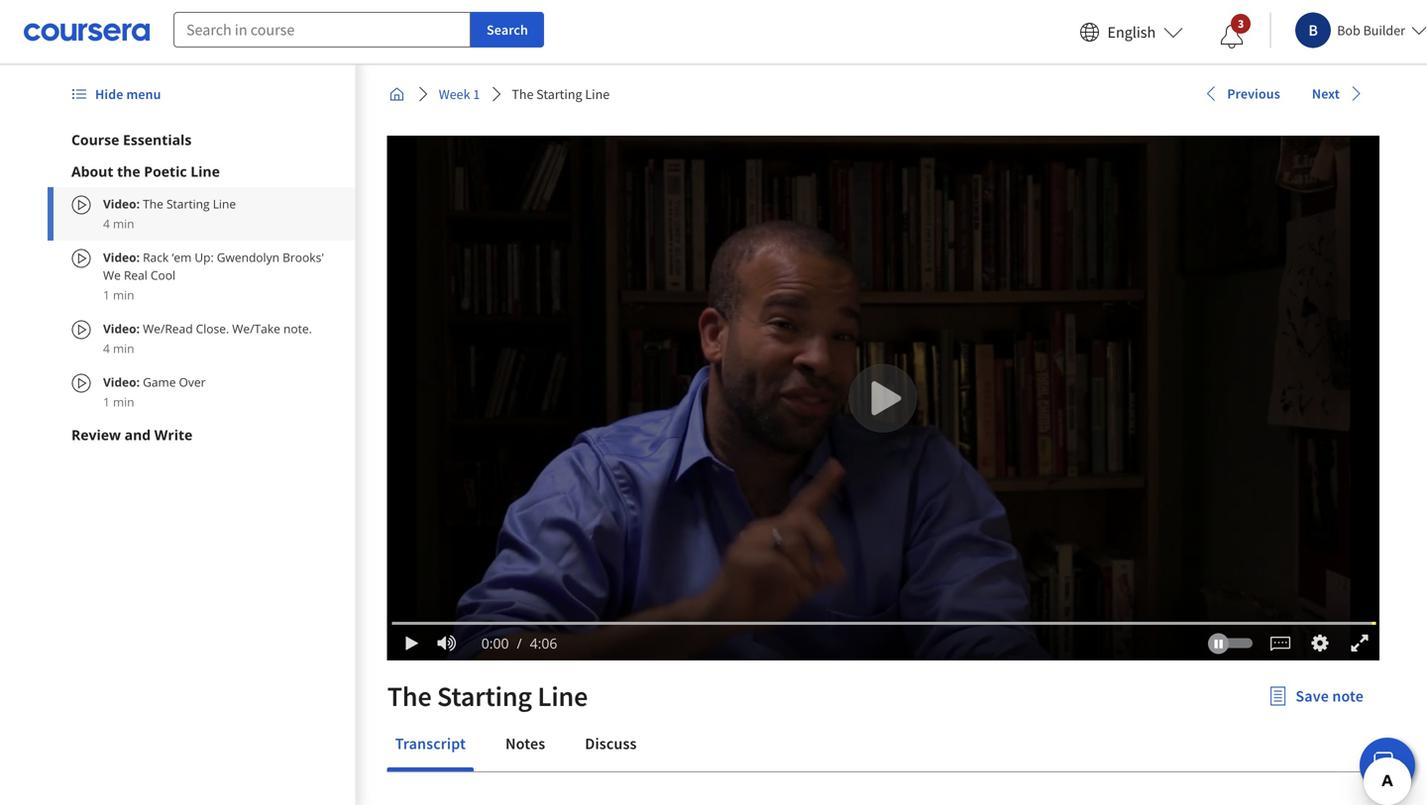 Task type: describe. For each thing, give the bounding box(es) containing it.
bob builder
[[1337, 21, 1405, 39]]

game
[[143, 374, 176, 390]]

1 inside video: game over 1 min
[[103, 394, 110, 410]]

week
[[439, 85, 470, 103]]

about the poetic line button
[[71, 162, 332, 181]]

play image
[[402, 635, 422, 651]]

we/read
[[143, 321, 193, 337]]

0 vertical spatial the
[[512, 85, 534, 103]]

search
[[487, 21, 528, 39]]

line inside video: the starting line 4 min
[[213, 196, 236, 212]]

over
[[179, 374, 206, 390]]

review and write
[[71, 426, 193, 444]]

2 min from the top
[[113, 287, 134, 303]]

previous button
[[1195, 76, 1288, 111]]

full screen image
[[1347, 634, 1372, 654]]

save note button
[[1252, 673, 1379, 720]]

video: for video: we/read close. we/take note. 4 min
[[103, 321, 140, 337]]

4 inside video: the starting line 4 min
[[103, 216, 110, 232]]

1 inside week 1 link
[[473, 85, 480, 103]]

home image
[[389, 86, 405, 102]]

1 vertical spatial the starting line
[[387, 679, 588, 714]]

real
[[124, 267, 147, 283]]

transcript button
[[387, 720, 474, 768]]

0 vertical spatial starting
[[536, 85, 582, 103]]

course
[[71, 130, 119, 149]]

english button
[[1072, 0, 1191, 64]]

hide menu button
[[63, 76, 169, 112]]

we/take
[[232, 321, 280, 337]]

write
[[154, 426, 193, 444]]

0:00 / 4:06
[[481, 634, 557, 653]]

b
[[1309, 20, 1318, 40]]

'em
[[172, 249, 192, 266]]

menu
[[126, 85, 161, 103]]

up:
[[195, 249, 214, 266]]

transcript
[[395, 734, 466, 754]]

starting inside video: the starting line 4 min
[[166, 196, 210, 212]]

about the poetic line
[[71, 162, 220, 181]]

and
[[125, 426, 151, 444]]

discuss
[[585, 734, 637, 754]]

2 vertical spatial the
[[387, 679, 432, 714]]

week 1 link
[[431, 76, 488, 112]]

gwendolyn
[[217, 249, 279, 266]]

line inside dropdown button
[[190, 162, 220, 181]]

1 min
[[103, 287, 134, 303]]

review
[[71, 426, 121, 444]]

video: game over 1 min
[[103, 374, 206, 410]]

chat with us image
[[1372, 750, 1403, 782]]

notes
[[505, 734, 545, 754]]

search button
[[471, 12, 544, 48]]

min inside video: we/read close. we/take note. 4 min
[[113, 340, 134, 357]]

close.
[[196, 321, 229, 337]]

the
[[117, 162, 140, 181]]



Task type: locate. For each thing, give the bounding box(es) containing it.
video:
[[103, 196, 140, 212], [103, 249, 143, 266], [103, 321, 140, 337], [103, 374, 140, 390]]

0 vertical spatial the starting line
[[512, 85, 610, 103]]

essentials
[[123, 130, 192, 149]]

builder
[[1363, 21, 1405, 39]]

4
[[103, 216, 110, 232], [103, 340, 110, 357]]

0 vertical spatial 1
[[473, 85, 480, 103]]

min up "review and write"
[[113, 394, 134, 410]]

2 horizontal spatial starting
[[536, 85, 582, 103]]

next button
[[1304, 76, 1372, 111]]

4 up we
[[103, 216, 110, 232]]

the down the about the poetic line
[[143, 196, 163, 212]]

min inside video: game over 1 min
[[113, 394, 134, 410]]

4 minutes 06 seconds element
[[530, 634, 557, 653]]

show notifications image
[[1220, 25, 1244, 49]]

the right week 1
[[512, 85, 534, 103]]

2 4 from the top
[[103, 340, 110, 357]]

save
[[1296, 687, 1329, 707]]

rack 'em up: gwendolyn brooks' we real cool
[[103, 249, 324, 283]]

video: inside video: the starting line 4 min
[[103, 196, 140, 212]]

hide
[[95, 85, 123, 103]]

note
[[1332, 687, 1364, 707]]

2 vertical spatial 1
[[103, 394, 110, 410]]

1 down we
[[103, 287, 110, 303]]

starting
[[536, 85, 582, 103], [166, 196, 210, 212], [437, 679, 532, 714]]

video: the starting line 4 min
[[103, 196, 236, 232]]

1 video: from the top
[[103, 196, 140, 212]]

video progress slider
[[392, 621, 1376, 626]]

the inside video: the starting line 4 min
[[143, 196, 163, 212]]

we
[[103, 267, 121, 283]]

note.
[[283, 321, 312, 337]]

course essentials button
[[71, 130, 332, 150]]

1 horizontal spatial the
[[387, 679, 432, 714]]

4 down 1 min
[[103, 340, 110, 357]]

poetic
[[144, 162, 187, 181]]

/
[[517, 634, 522, 653]]

2 horizontal spatial the
[[512, 85, 534, 103]]

related lecture content tabs tab list
[[387, 720, 1379, 772]]

video: inside video: we/read close. we/take note. 4 min
[[103, 321, 140, 337]]

2 video: from the top
[[103, 249, 143, 266]]

3 button
[[1204, 13, 1260, 60]]

notes button
[[497, 720, 553, 768]]

next
[[1312, 85, 1340, 102]]

min down we
[[113, 287, 134, 303]]

4 min from the top
[[113, 394, 134, 410]]

week 1
[[439, 85, 480, 103]]

the starting line down search
[[512, 85, 610, 103]]

1 vertical spatial 4
[[103, 340, 110, 357]]

starting down 0:00
[[437, 679, 532, 714]]

coursera image
[[24, 16, 150, 48]]

previous
[[1227, 85, 1280, 102]]

starting down search button
[[536, 85, 582, 103]]

4 inside video: we/read close. we/take note. 4 min
[[103, 340, 110, 357]]

min
[[113, 216, 134, 232], [113, 287, 134, 303], [113, 340, 134, 357], [113, 394, 134, 410]]

1 up the review
[[103, 394, 110, 410]]

the starting line link
[[504, 76, 618, 112]]

video: left game
[[103, 374, 140, 390]]

video: up we
[[103, 249, 143, 266]]

the starting line
[[512, 85, 610, 103], [387, 679, 588, 714]]

course essentials
[[71, 130, 192, 149]]

bob
[[1337, 21, 1360, 39]]

0 horizontal spatial the
[[143, 196, 163, 212]]

1 4 from the top
[[103, 216, 110, 232]]

hide menu
[[95, 85, 161, 103]]

video: for video:
[[103, 249, 143, 266]]

2 vertical spatial starting
[[437, 679, 532, 714]]

line
[[585, 85, 610, 103], [190, 162, 220, 181], [213, 196, 236, 212], [537, 679, 588, 714]]

1 right week
[[473, 85, 480, 103]]

video: we/read close. we/take note. 4 min
[[103, 321, 312, 357]]

the
[[512, 85, 534, 103], [143, 196, 163, 212], [387, 679, 432, 714]]

0 horizontal spatial starting
[[166, 196, 210, 212]]

review and write button
[[71, 425, 332, 445]]

1 vertical spatial the
[[143, 196, 163, 212]]

video: down 1 min
[[103, 321, 140, 337]]

the starting line down 0:00
[[387, 679, 588, 714]]

min down the
[[113, 216, 134, 232]]

1 min from the top
[[113, 216, 134, 232]]

rack
[[143, 249, 169, 266]]

about
[[71, 162, 113, 181]]

3 min from the top
[[113, 340, 134, 357]]

video: down the
[[103, 196, 140, 212]]

0 minutes 0 seconds element
[[481, 634, 509, 653]]

mute image
[[434, 634, 459, 654]]

1 vertical spatial starting
[[166, 196, 210, 212]]

starting down about the poetic line dropdown button
[[166, 196, 210, 212]]

english
[[1107, 22, 1156, 42]]

min up video: game over 1 min
[[113, 340, 134, 357]]

4:06
[[530, 634, 557, 653]]

discuss button
[[577, 720, 645, 768]]

3
[[1238, 16, 1244, 31]]

video: for video: game over 1 min
[[103, 374, 140, 390]]

Search in course text field
[[173, 12, 471, 48]]

1 vertical spatial 1
[[103, 287, 110, 303]]

0 vertical spatial 4
[[103, 216, 110, 232]]

save note
[[1296, 687, 1364, 707]]

video: for video: the starting line 4 min
[[103, 196, 140, 212]]

min inside video: the starting line 4 min
[[113, 216, 134, 232]]

4 video: from the top
[[103, 374, 140, 390]]

1
[[473, 85, 480, 103], [103, 287, 110, 303], [103, 394, 110, 410]]

brooks'
[[283, 249, 324, 266]]

0:00
[[481, 634, 509, 653]]

video: inside video: game over 1 min
[[103, 374, 140, 390]]

1 horizontal spatial starting
[[437, 679, 532, 714]]

the up transcript button
[[387, 679, 432, 714]]

cool
[[151, 267, 175, 283]]

3 video: from the top
[[103, 321, 140, 337]]



Task type: vqa. For each thing, say whether or not it's contained in the screenshot.
experience to the middle
no



